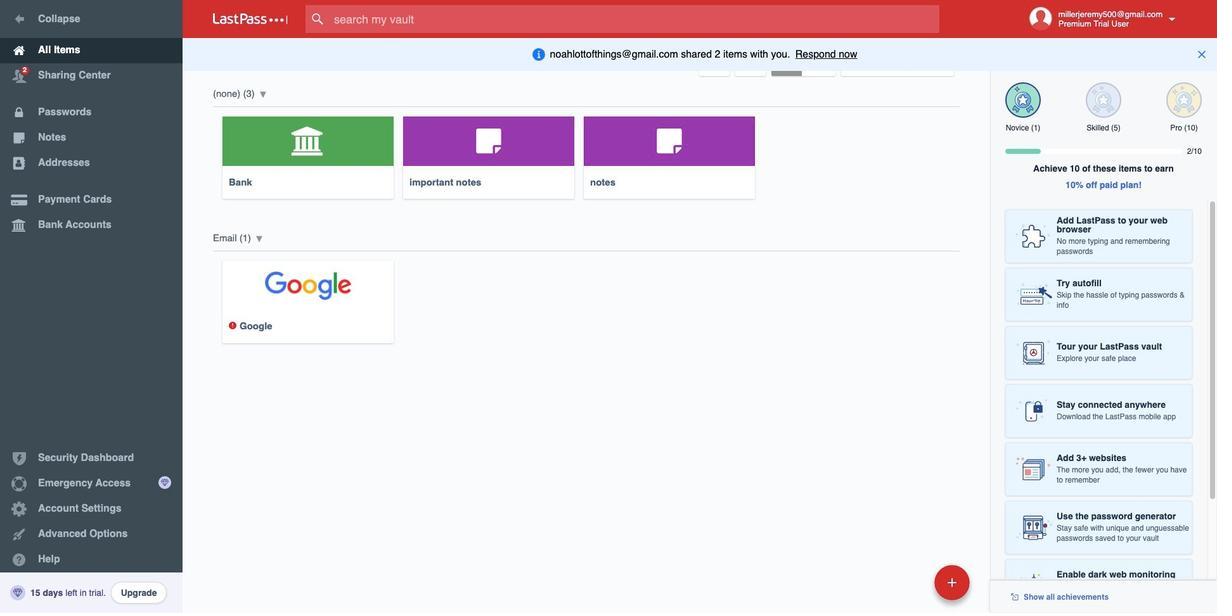 Task type: vqa. For each thing, say whether or not it's contained in the screenshot.
New item icon
no



Task type: describe. For each thing, give the bounding box(es) containing it.
vault options navigation
[[183, 38, 990, 76]]

lastpass image
[[213, 13, 288, 25]]

search my vault text field
[[306, 5, 964, 33]]



Task type: locate. For each thing, give the bounding box(es) containing it.
Search search field
[[306, 5, 964, 33]]

new item navigation
[[847, 562, 978, 614]]

main navigation navigation
[[0, 0, 183, 614]]

new item element
[[847, 565, 974, 601]]



